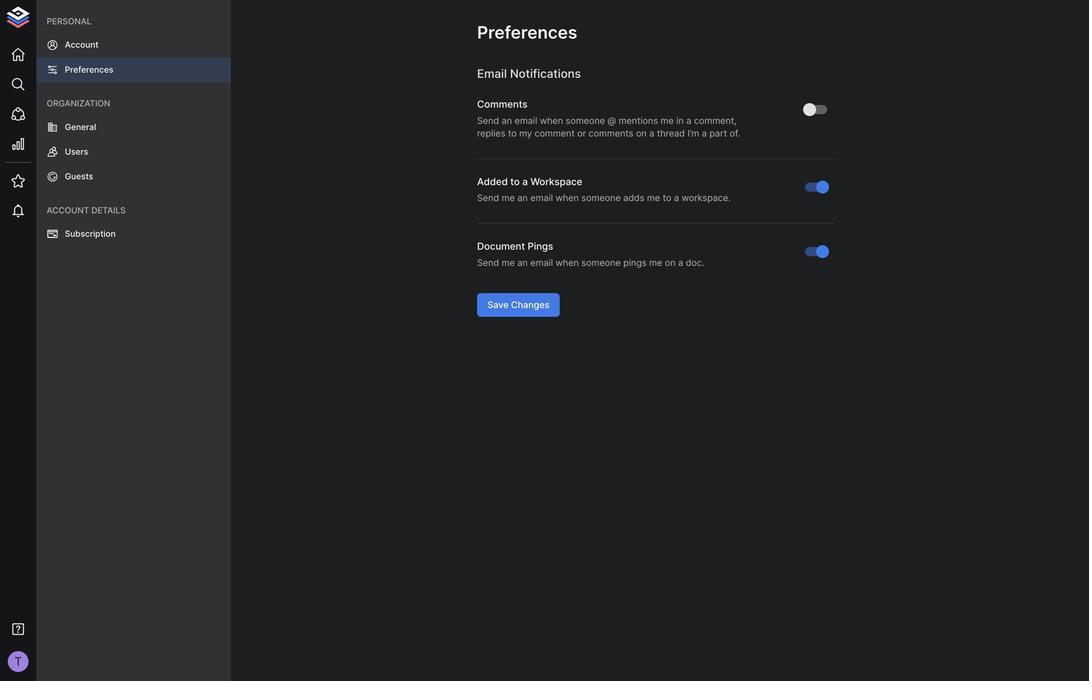 Task type: vqa. For each thing, say whether or not it's contained in the screenshot.
'DIALOG'
no



Task type: locate. For each thing, give the bounding box(es) containing it.
me inside comments send an email when someone @ mentions me in a comment, replies to my comment or comments on a thread i'm a part of.
[[661, 115, 674, 126]]

a left workspace at the top of page
[[523, 176, 528, 187]]

1 horizontal spatial on
[[665, 257, 676, 268]]

someone inside added to a workspace send me an email when someone adds me to a workspace.
[[582, 192, 621, 204]]

1 send from the top
[[477, 115, 499, 126]]

on down the mentions
[[636, 128, 647, 139]]

0 vertical spatial when
[[540, 115, 563, 126]]

me
[[661, 115, 674, 126], [502, 192, 515, 204], [647, 192, 661, 204], [502, 257, 515, 268], [650, 257, 663, 268]]

preferences down account
[[65, 64, 113, 75]]

1 vertical spatial when
[[556, 192, 579, 204]]

organization
[[47, 98, 110, 108]]

someone up or
[[566, 115, 605, 126]]

0 vertical spatial to
[[508, 128, 517, 139]]

when
[[540, 115, 563, 126], [556, 192, 579, 204], [556, 257, 579, 268]]

when up comment
[[540, 115, 563, 126]]

0 vertical spatial preferences
[[477, 22, 578, 43]]

details
[[91, 205, 126, 215]]

general link
[[36, 115, 231, 139]]

save changes
[[488, 299, 550, 310]]

in
[[677, 115, 684, 126]]

0 horizontal spatial on
[[636, 128, 647, 139]]

subscription
[[65, 229, 116, 239]]

2 vertical spatial email
[[531, 257, 553, 268]]

3 send from the top
[[477, 257, 499, 268]]

when down workspace at the top of page
[[556, 192, 579, 204]]

send inside comments send an email when someone @ mentions me in a comment, replies to my comment or comments on a thread i'm a part of.
[[477, 115, 499, 126]]

an up pings on the top
[[518, 192, 528, 204]]

a left "workspace." at the top right of page
[[674, 192, 679, 204]]

users link
[[36, 139, 231, 164]]

account
[[47, 205, 89, 215]]

a
[[687, 115, 692, 126], [650, 128, 655, 139], [702, 128, 707, 139], [523, 176, 528, 187], [674, 192, 679, 204], [679, 257, 684, 268]]

send down added on the left top
[[477, 192, 499, 204]]

0 vertical spatial an
[[502, 115, 512, 126]]

to right "adds"
[[663, 192, 672, 204]]

part
[[710, 128, 728, 139]]

workspace.
[[682, 192, 731, 204]]

1 vertical spatial to
[[511, 176, 520, 187]]

1 vertical spatial someone
[[582, 192, 621, 204]]

2 vertical spatial an
[[518, 257, 528, 268]]

guests
[[65, 171, 93, 181]]

send up replies
[[477, 115, 499, 126]]

comment
[[535, 128, 575, 139]]

an down comments
[[502, 115, 512, 126]]

on left doc.
[[665, 257, 676, 268]]

adds
[[624, 192, 645, 204]]

send inside document pings send me an email when someone pings me on a doc.
[[477, 257, 499, 268]]

me down document
[[502, 257, 515, 268]]

when inside comments send an email when someone @ mentions me in a comment, replies to my comment or comments on a thread i'm a part of.
[[540, 115, 563, 126]]

2 send from the top
[[477, 192, 499, 204]]

mentions
[[619, 115, 658, 126]]

0 horizontal spatial preferences
[[65, 64, 113, 75]]

my
[[520, 128, 532, 139]]

2 vertical spatial send
[[477, 257, 499, 268]]

1 vertical spatial send
[[477, 192, 499, 204]]

email down workspace at the top of page
[[531, 192, 553, 204]]

comments
[[477, 98, 528, 110]]

0 vertical spatial on
[[636, 128, 647, 139]]

someone left "adds"
[[582, 192, 621, 204]]

2 vertical spatial when
[[556, 257, 579, 268]]

email
[[515, 115, 538, 126], [531, 192, 553, 204], [531, 257, 553, 268]]

to left my
[[508, 128, 517, 139]]

on
[[636, 128, 647, 139], [665, 257, 676, 268]]

someone
[[566, 115, 605, 126], [582, 192, 621, 204], [582, 257, 621, 268]]

on inside comments send an email when someone @ mentions me in a comment, replies to my comment or comments on a thread i'm a part of.
[[636, 128, 647, 139]]

0 vertical spatial email
[[515, 115, 538, 126]]

to
[[508, 128, 517, 139], [511, 176, 520, 187], [663, 192, 672, 204]]

send inside added to a workspace send me an email when someone adds me to a workspace.
[[477, 192, 499, 204]]

comments
[[589, 128, 634, 139]]

1 vertical spatial on
[[665, 257, 676, 268]]

to inside comments send an email when someone @ mentions me in a comment, replies to my comment or comments on a thread i'm a part of.
[[508, 128, 517, 139]]

me left in
[[661, 115, 674, 126]]

email inside document pings send me an email when someone pings me on a doc.
[[531, 257, 553, 268]]

a inside document pings send me an email when someone pings me on a doc.
[[679, 257, 684, 268]]

when inside added to a workspace send me an email when someone adds me to a workspace.
[[556, 192, 579, 204]]

an down pings on the top
[[518, 257, 528, 268]]

when up save changes button
[[556, 257, 579, 268]]

send down document
[[477, 257, 499, 268]]

someone left pings
[[582, 257, 621, 268]]

i'm
[[688, 128, 700, 139]]

email up my
[[515, 115, 538, 126]]

1 vertical spatial email
[[531, 192, 553, 204]]

preferences up email notifications
[[477, 22, 578, 43]]

0 vertical spatial send
[[477, 115, 499, 126]]

send
[[477, 115, 499, 126], [477, 192, 499, 204], [477, 257, 499, 268]]

preferences
[[477, 22, 578, 43], [65, 64, 113, 75]]

a right in
[[687, 115, 692, 126]]

1 vertical spatial an
[[518, 192, 528, 204]]

save changes button
[[477, 293, 560, 317]]

comment,
[[694, 115, 737, 126]]

notifications
[[510, 66, 581, 81]]

a left doc.
[[679, 257, 684, 268]]

someone inside comments send an email when someone @ mentions me in a comment, replies to my comment or comments on a thread i'm a part of.
[[566, 115, 605, 126]]

workspace
[[531, 176, 583, 187]]

an
[[502, 115, 512, 126], [518, 192, 528, 204], [518, 257, 528, 268]]

replies
[[477, 128, 506, 139]]

email down pings on the top
[[531, 257, 553, 268]]

2 vertical spatial someone
[[582, 257, 621, 268]]

1 horizontal spatial preferences
[[477, 22, 578, 43]]

email notifications
[[477, 66, 581, 81]]

2 vertical spatial to
[[663, 192, 672, 204]]

to right added on the left top
[[511, 176, 520, 187]]

save
[[488, 299, 509, 310]]

0 vertical spatial someone
[[566, 115, 605, 126]]

me right pings
[[650, 257, 663, 268]]



Task type: describe. For each thing, give the bounding box(es) containing it.
email
[[477, 66, 507, 81]]

doc.
[[686, 257, 705, 268]]

of.
[[730, 128, 741, 139]]

document
[[477, 240, 525, 252]]

users
[[65, 147, 88, 157]]

subscription link
[[36, 222, 231, 246]]

on inside document pings send me an email when someone pings me on a doc.
[[665, 257, 676, 268]]

an inside comments send an email when someone @ mentions me in a comment, replies to my comment or comments on a thread i'm a part of.
[[502, 115, 512, 126]]

document pings send me an email when someone pings me on a doc.
[[477, 240, 705, 268]]

pings
[[624, 257, 647, 268]]

account details
[[47, 205, 126, 215]]

pings
[[528, 240, 554, 252]]

personal
[[47, 16, 91, 26]]

email inside comments send an email when someone @ mentions me in a comment, replies to my comment or comments on a thread i'm a part of.
[[515, 115, 538, 126]]

t
[[14, 654, 22, 669]]

an inside document pings send me an email when someone pings me on a doc.
[[518, 257, 528, 268]]

an inside added to a workspace send me an email when someone adds me to a workspace.
[[518, 192, 528, 204]]

a down the mentions
[[650, 128, 655, 139]]

preferences link
[[36, 57, 231, 82]]

1 vertical spatial preferences
[[65, 64, 113, 75]]

@
[[608, 115, 616, 126]]

thread
[[657, 128, 685, 139]]

comments send an email when someone @ mentions me in a comment, replies to my comment or comments on a thread i'm a part of.
[[477, 98, 741, 139]]

email inside added to a workspace send me an email when someone adds me to a workspace.
[[531, 192, 553, 204]]

general
[[65, 122, 96, 132]]

added
[[477, 176, 508, 187]]

me right "adds"
[[647, 192, 661, 204]]

changes
[[511, 299, 550, 310]]

someone inside document pings send me an email when someone pings me on a doc.
[[582, 257, 621, 268]]

account link
[[36, 33, 231, 57]]

t button
[[4, 647, 32, 676]]

added to a workspace send me an email when someone adds me to a workspace.
[[477, 176, 731, 204]]

me down added on the left top
[[502, 192, 515, 204]]

or
[[578, 128, 586, 139]]

guests link
[[36, 164, 231, 189]]

when inside document pings send me an email when someone pings me on a doc.
[[556, 257, 579, 268]]

a right "i'm"
[[702, 128, 707, 139]]

account
[[65, 40, 99, 50]]



